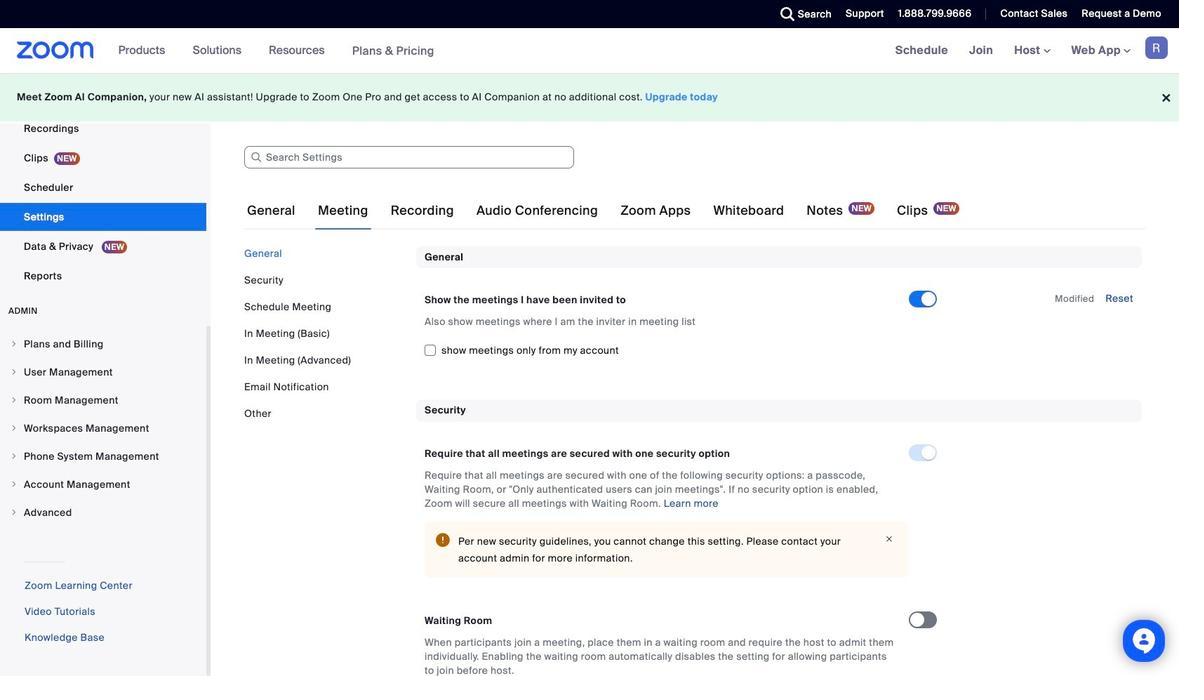 Task type: locate. For each thing, give the bounding box(es) containing it.
personal menu menu
[[0, 0, 206, 291]]

warning image
[[436, 533, 450, 547]]

footer
[[0, 73, 1179, 121]]

4 menu item from the top
[[0, 415, 206, 442]]

tabs of my account settings page tab list
[[244, 191, 962, 230]]

admin menu menu
[[0, 331, 206, 527]]

menu item
[[0, 331, 206, 357], [0, 359, 206, 385], [0, 387, 206, 413], [0, 415, 206, 442], [0, 443, 206, 470], [0, 471, 206, 498], [0, 499, 206, 526]]

menu bar
[[244, 246, 406, 420]]

profile picture image
[[1146, 37, 1168, 59]]

alert
[[425, 521, 909, 578]]

security element
[[416, 400, 1142, 676]]

right image
[[10, 368, 18, 376], [10, 396, 18, 404], [10, 424, 18, 432], [10, 452, 18, 461], [10, 480, 18, 489], [10, 508, 18, 517]]

4 right image from the top
[[10, 452, 18, 461]]

5 menu item from the top
[[0, 443, 206, 470]]

product information navigation
[[108, 28, 445, 74]]

close image
[[881, 533, 898, 545]]

alert inside the security element
[[425, 521, 909, 578]]

3 menu item from the top
[[0, 387, 206, 413]]

banner
[[0, 28, 1179, 74]]

1 menu item from the top
[[0, 331, 206, 357]]

right image
[[10, 340, 18, 348]]

2 menu item from the top
[[0, 359, 206, 385]]



Task type: describe. For each thing, give the bounding box(es) containing it.
5 right image from the top
[[10, 480, 18, 489]]

general element
[[416, 246, 1142, 377]]

6 right image from the top
[[10, 508, 18, 517]]

6 menu item from the top
[[0, 471, 206, 498]]

2 right image from the top
[[10, 396, 18, 404]]

7 menu item from the top
[[0, 499, 206, 526]]

3 right image from the top
[[10, 424, 18, 432]]

1 right image from the top
[[10, 368, 18, 376]]

meetings navigation
[[885, 28, 1179, 74]]

zoom logo image
[[17, 41, 94, 59]]

Search Settings text field
[[244, 146, 574, 168]]



Task type: vqa. For each thing, say whether or not it's contained in the screenshot.
User photo
no



